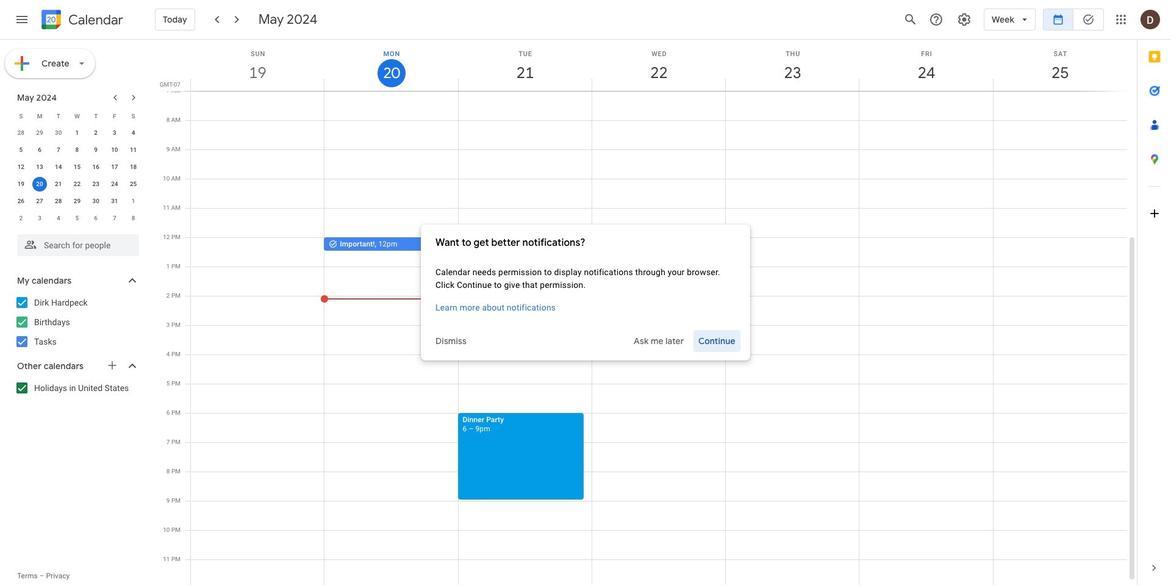Task type: describe. For each thing, give the bounding box(es) containing it.
4 element
[[126, 126, 141, 140]]

1 row from the top
[[12, 107, 143, 124]]

saturday, may 25 element
[[994, 40, 1127, 91]]

sunday, may 19 element
[[191, 40, 325, 91]]

7 element
[[51, 143, 66, 157]]

22 element
[[70, 177, 84, 192]]

2 column header from the left
[[324, 40, 458, 91]]

main drawer image
[[15, 12, 29, 27]]

june 7 element
[[107, 211, 122, 226]]

10 element
[[107, 143, 122, 157]]

thursday, may 23 element
[[726, 40, 860, 91]]

6 row from the top
[[12, 193, 143, 210]]

16 element
[[89, 160, 103, 174]]

tuesday, may 21 element
[[458, 40, 592, 91]]

june 4 element
[[51, 211, 66, 226]]

24 element
[[107, 177, 122, 192]]

1 column header from the left
[[190, 40, 325, 91]]

9 element
[[89, 143, 103, 157]]

june 1 element
[[126, 194, 141, 209]]

3 row from the top
[[12, 142, 143, 159]]

wednesday, may 22 element
[[592, 40, 726, 91]]

5 row from the top
[[12, 176, 143, 193]]

5 element
[[14, 143, 28, 157]]

1 element
[[70, 126, 84, 140]]

may 2024 grid
[[12, 107, 143, 227]]

30 element
[[89, 194, 103, 209]]

friday, may 24 element
[[860, 40, 994, 91]]

heading inside the calendar element
[[66, 13, 123, 27]]

7 row from the top
[[12, 210, 143, 227]]

calendar element
[[39, 7, 123, 34]]

19 element
[[14, 177, 28, 192]]

18 element
[[126, 160, 141, 174]]

2 row from the top
[[12, 124, 143, 142]]

monday, may 20, today element
[[325, 40, 458, 91]]

5 column header from the left
[[725, 40, 860, 91]]

my calendars list
[[2, 293, 151, 351]]

2 element
[[89, 126, 103, 140]]

june 6 element
[[89, 211, 103, 226]]

3 column header from the left
[[458, 40, 592, 91]]



Task type: vqa. For each thing, say whether or not it's contained in the screenshot.
"June 6" element
yes



Task type: locate. For each thing, give the bounding box(es) containing it.
11 element
[[126, 143, 141, 157]]

4 row from the top
[[12, 159, 143, 176]]

29 element
[[70, 194, 84, 209]]

21 element
[[51, 177, 66, 192]]

27 element
[[32, 194, 47, 209]]

row down 22 "element"
[[12, 193, 143, 210]]

26 element
[[14, 194, 28, 209]]

4 column header from the left
[[592, 40, 726, 91]]

15 element
[[70, 160, 84, 174]]

alert dialog
[[421, 224, 750, 361]]

17 element
[[107, 160, 122, 174]]

8 element
[[70, 143, 84, 157]]

column header
[[190, 40, 325, 91], [324, 40, 458, 91], [458, 40, 592, 91], [592, 40, 726, 91], [725, 40, 860, 91], [859, 40, 994, 91], [993, 40, 1127, 91]]

12 element
[[14, 160, 28, 174]]

june 2 element
[[14, 211, 28, 226]]

tab list
[[1138, 40, 1171, 551]]

row up 22 "element"
[[12, 159, 143, 176]]

row up 8 element
[[12, 124, 143, 142]]

1 vertical spatial heading
[[436, 235, 736, 250]]

0 horizontal spatial heading
[[66, 13, 123, 27]]

28 element
[[51, 194, 66, 209]]

14 element
[[51, 160, 66, 174]]

june 3 element
[[32, 211, 47, 226]]

row group
[[12, 124, 143, 227]]

april 30 element
[[51, 126, 66, 140]]

6 column header from the left
[[859, 40, 994, 91]]

row up 29 element
[[12, 176, 143, 193]]

row
[[12, 107, 143, 124], [12, 124, 143, 142], [12, 142, 143, 159], [12, 159, 143, 176], [12, 176, 143, 193], [12, 193, 143, 210], [12, 210, 143, 227]]

grid
[[156, 40, 1137, 585]]

13 element
[[32, 160, 47, 174]]

6 element
[[32, 143, 47, 157]]

3 element
[[107, 126, 122, 140]]

row up 15 element at the left top of page
[[12, 142, 143, 159]]

20, today element
[[32, 177, 47, 192]]

heading
[[66, 13, 123, 27], [436, 235, 736, 250]]

25 element
[[126, 177, 141, 192]]

june 5 element
[[70, 211, 84, 226]]

row up 1 element
[[12, 107, 143, 124]]

23 element
[[89, 177, 103, 192]]

cell
[[30, 176, 49, 193]]

row down 29 element
[[12, 210, 143, 227]]

cell inside 'may 2024' grid
[[30, 176, 49, 193]]

0 vertical spatial heading
[[66, 13, 123, 27]]

7 column header from the left
[[993, 40, 1127, 91]]

1 horizontal spatial heading
[[436, 235, 736, 250]]

april 28 element
[[14, 126, 28, 140]]

june 8 element
[[126, 211, 141, 226]]

31 element
[[107, 194, 122, 209]]

april 29 element
[[32, 126, 47, 140]]

None search field
[[0, 229, 151, 256]]



